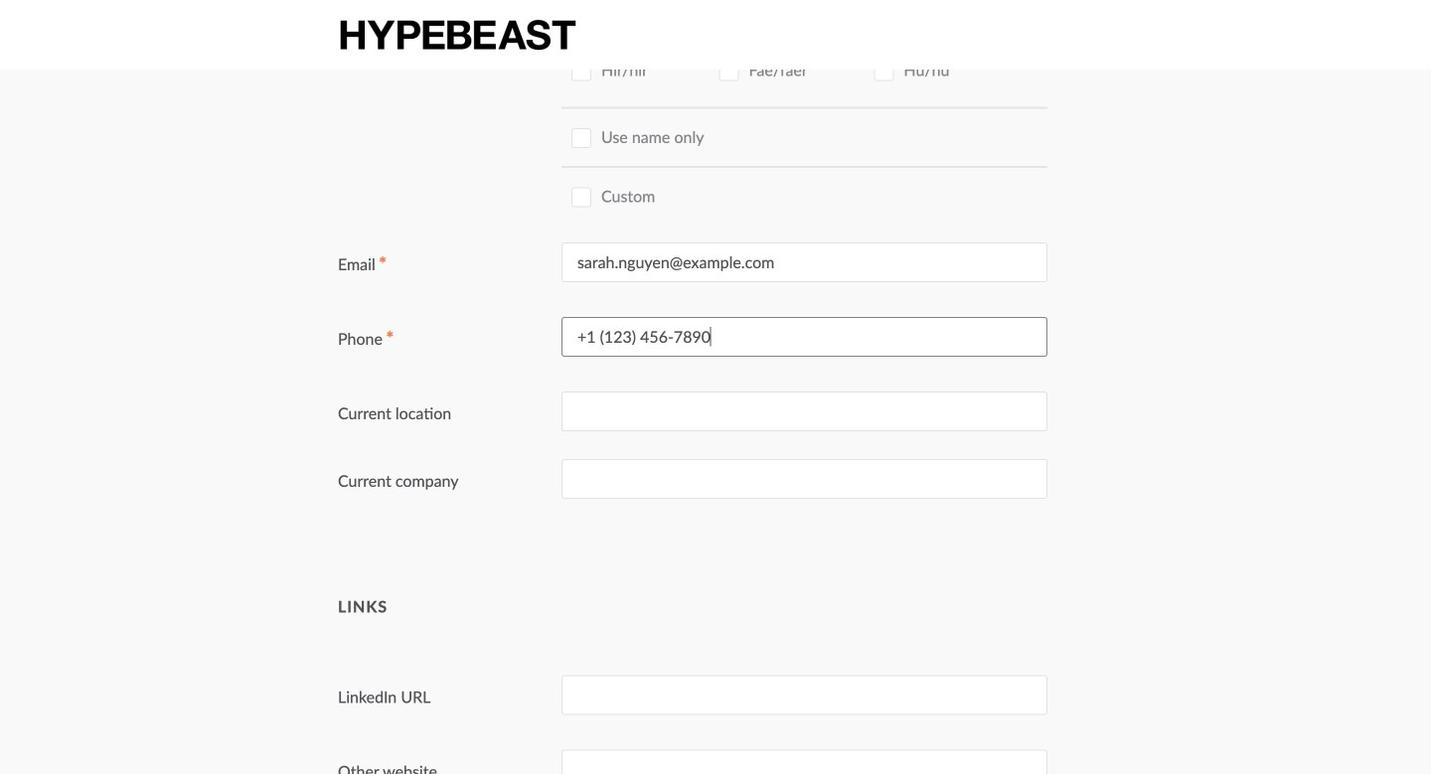Task type: locate. For each thing, give the bounding box(es) containing it.
None checkbox
[[719, 4, 739, 24], [572, 61, 591, 81], [719, 61, 739, 81], [874, 61, 894, 81], [572, 187, 591, 207], [719, 4, 739, 24], [572, 61, 591, 81], [719, 61, 739, 81], [874, 61, 894, 81], [572, 187, 591, 207]]

None checkbox
[[572, 4, 591, 24], [874, 4, 894, 24], [572, 128, 591, 148], [572, 4, 591, 24], [874, 4, 894, 24], [572, 128, 591, 148]]

hypebeast logo image
[[338, 17, 578, 52]]

None text field
[[562, 317, 1048, 357], [562, 391, 1048, 431], [562, 750, 1048, 774], [562, 317, 1048, 357], [562, 391, 1048, 431], [562, 750, 1048, 774]]

None text field
[[562, 459, 1048, 499], [562, 676, 1048, 715], [562, 459, 1048, 499], [562, 676, 1048, 715]]

None email field
[[562, 242, 1048, 282]]



